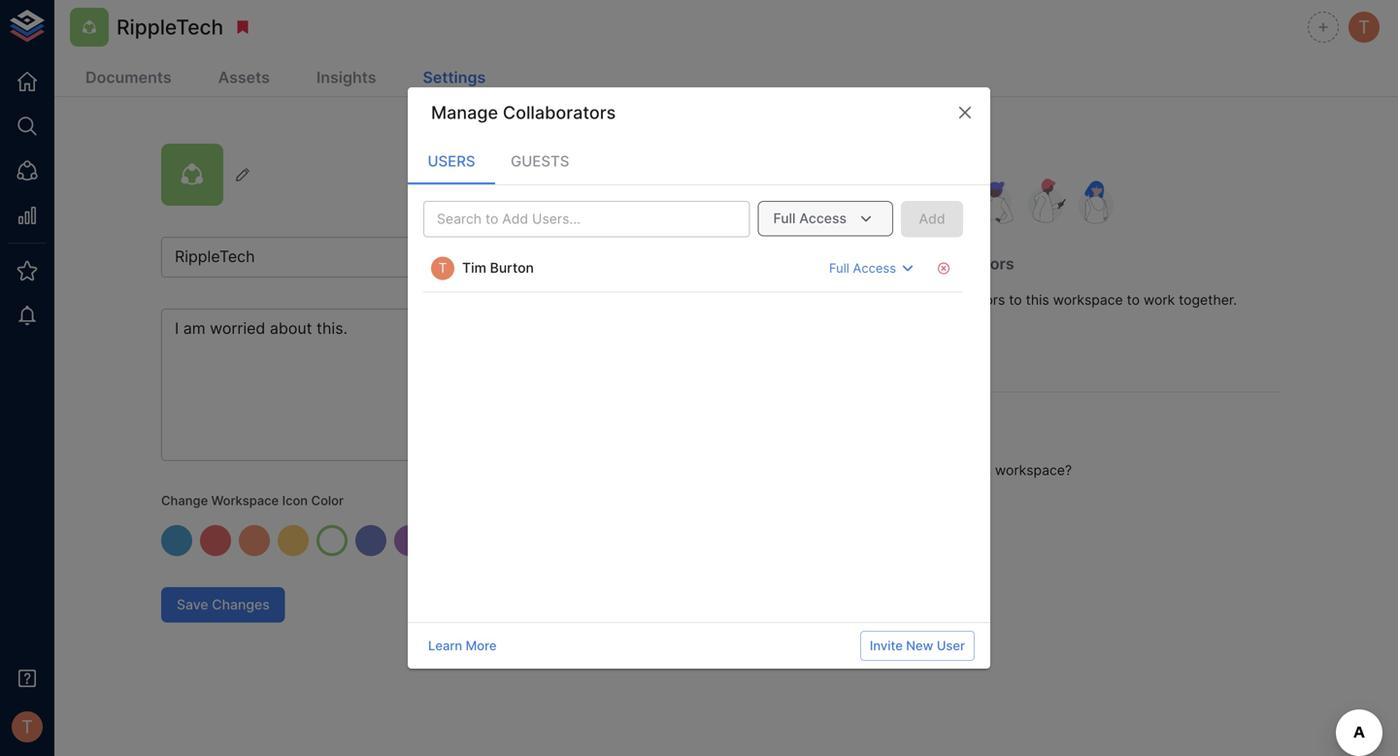 Task type: describe. For each thing, give the bounding box(es) containing it.
0 vertical spatial full access button
[[758, 201, 894, 237]]

workspace
[[1054, 292, 1124, 308]]

add
[[823, 292, 849, 308]]

full access for topmost full access button
[[774, 210, 847, 227]]

manage collaborators inside dialog
[[431, 102, 616, 123]]

together.
[[1179, 292, 1238, 308]]

assets
[[218, 68, 270, 87]]

add or remove collaborators to this workspace to work together.
[[823, 292, 1238, 308]]

save
[[177, 597, 208, 614]]

save changes button
[[161, 588, 285, 623]]

Workspace notes are visible to all members and guests. text field
[[161, 309, 713, 461]]

full for the bottommost full access button
[[830, 261, 850, 276]]

full for topmost full access button
[[774, 210, 796, 227]]

this for to
[[1026, 292, 1050, 308]]

documents
[[85, 68, 172, 87]]

insights
[[317, 68, 376, 87]]

delete
[[924, 462, 965, 479]]

settings link
[[415, 60, 494, 98]]

assets link
[[210, 60, 278, 98]]

invite new user
[[870, 639, 966, 654]]

tab list containing users
[[408, 138, 991, 185]]

1 vertical spatial full access button
[[825, 253, 925, 284]]

1 horizontal spatial t button
[[1346, 9, 1383, 46]]

more
[[466, 639, 497, 654]]

remove
[[870, 292, 918, 308]]

manage collaborators dialog
[[408, 88, 991, 669]]

this for delete
[[968, 462, 992, 479]]

rippletech
[[117, 14, 224, 39]]

user
[[937, 639, 966, 654]]

save changes
[[177, 597, 270, 614]]

learn
[[428, 639, 463, 654]]

Workspace Name text field
[[161, 237, 713, 278]]

t for t button to the left
[[21, 717, 33, 738]]

color
[[311, 493, 344, 509]]

learn more button
[[424, 632, 502, 661]]

you
[[845, 462, 868, 479]]



Task type: locate. For each thing, give the bounding box(es) containing it.
1 vertical spatial manage
[[848, 255, 909, 274]]

guests
[[511, 153, 570, 170]]

users
[[428, 153, 476, 170]]

collaborators up collaborators
[[913, 255, 1015, 274]]

0 vertical spatial full
[[774, 210, 796, 227]]

full access
[[774, 210, 847, 227], [830, 261, 897, 276]]

this
[[1026, 292, 1050, 308], [968, 462, 992, 479]]

collaborators inside dialog
[[503, 102, 616, 123]]

1 horizontal spatial to
[[1010, 292, 1023, 308]]

1 horizontal spatial access
[[853, 261, 897, 276]]

access up or
[[853, 261, 897, 276]]

new
[[907, 639, 934, 654]]

0 horizontal spatial full
[[774, 210, 796, 227]]

full access up add
[[774, 210, 847, 227]]

documents link
[[78, 60, 179, 98]]

insights link
[[309, 60, 384, 98]]

1 vertical spatial full access
[[830, 261, 897, 276]]

to right collaborators
[[1010, 292, 1023, 308]]

0 horizontal spatial access
[[800, 210, 847, 227]]

1 vertical spatial collaborators
[[913, 255, 1015, 274]]

to
[[1010, 292, 1023, 308], [1127, 292, 1140, 308], [907, 462, 920, 479]]

tim
[[462, 260, 487, 276]]

2 vertical spatial t
[[21, 717, 33, 738]]

full access button up or
[[825, 253, 925, 284]]

do
[[823, 462, 841, 479]]

1 vertical spatial t
[[439, 260, 447, 276]]

0 horizontal spatial t button
[[6, 706, 49, 749]]

1 vertical spatial t button
[[6, 706, 49, 749]]

collaborators
[[921, 292, 1006, 308]]

1 horizontal spatial full
[[830, 261, 850, 276]]

1 horizontal spatial t
[[439, 260, 447, 276]]

1 vertical spatial full
[[830, 261, 850, 276]]

0 horizontal spatial this
[[968, 462, 992, 479]]

work
[[1144, 292, 1176, 308]]

0 vertical spatial collaborators
[[503, 102, 616, 123]]

full access button
[[758, 201, 894, 237], [825, 253, 925, 284]]

access for the bottommost full access button
[[853, 261, 897, 276]]

Search to Add Users... text field
[[429, 207, 712, 231]]

manage
[[431, 102, 498, 123], [848, 255, 909, 274]]

0 horizontal spatial manage collaborators
[[431, 102, 616, 123]]

1 horizontal spatial manage collaborators
[[848, 255, 1015, 274]]

0 vertical spatial access
[[800, 210, 847, 227]]

change workspace icon color
[[161, 493, 344, 509]]

collaborators up guests
[[503, 102, 616, 123]]

t
[[1359, 16, 1371, 38], [439, 260, 447, 276], [21, 717, 33, 738]]

t button
[[1346, 9, 1383, 46], [6, 706, 49, 749]]

change
[[161, 493, 208, 509]]

users button
[[408, 138, 495, 185]]

tim burton
[[462, 260, 534, 276]]

2 horizontal spatial t
[[1359, 16, 1371, 38]]

1 horizontal spatial this
[[1026, 292, 1050, 308]]

remove bookmark image
[[234, 18, 252, 36]]

2 horizontal spatial to
[[1127, 292, 1140, 308]]

0 horizontal spatial to
[[907, 462, 920, 479]]

changes
[[212, 597, 270, 614]]

1 vertical spatial access
[[853, 261, 897, 276]]

1 vertical spatial manage collaborators
[[848, 255, 1015, 274]]

manage up remove
[[848, 255, 909, 274]]

learn more
[[428, 639, 497, 654]]

full
[[774, 210, 796, 227], [830, 261, 850, 276]]

0 vertical spatial manage collaborators
[[431, 102, 616, 123]]

collaborators
[[503, 102, 616, 123], [913, 255, 1015, 274]]

workspace
[[211, 493, 279, 509]]

this right delete
[[968, 462, 992, 479]]

0 vertical spatial t button
[[1346, 9, 1383, 46]]

tab list
[[408, 138, 991, 185]]

access
[[800, 210, 847, 227], [853, 261, 897, 276]]

manage collaborators up collaborators
[[848, 255, 1015, 274]]

invite
[[870, 639, 903, 654]]

t inside dialog
[[439, 260, 447, 276]]

or
[[853, 292, 866, 308]]

full access up or
[[830, 261, 897, 276]]

0 vertical spatial full access
[[774, 210, 847, 227]]

0 vertical spatial t
[[1359, 16, 1371, 38]]

full access for the bottommost full access button
[[830, 261, 897, 276]]

this left workspace
[[1026, 292, 1050, 308]]

access up add
[[800, 210, 847, 227]]

access for topmost full access button
[[800, 210, 847, 227]]

do you want to delete this workspace?
[[823, 462, 1072, 479]]

0 horizontal spatial collaborators
[[503, 102, 616, 123]]

0 horizontal spatial t
[[21, 717, 33, 738]]

manage collaborators
[[431, 102, 616, 123], [848, 255, 1015, 274]]

to left the work
[[1127, 292, 1140, 308]]

workspace?
[[996, 462, 1072, 479]]

want
[[872, 462, 904, 479]]

0 vertical spatial manage
[[431, 102, 498, 123]]

1 vertical spatial this
[[968, 462, 992, 479]]

t for rightmost t button
[[1359, 16, 1371, 38]]

manage collaborators up guests button
[[431, 102, 616, 123]]

settings
[[423, 68, 486, 87]]

burton
[[490, 260, 534, 276]]

full access button up add
[[758, 201, 894, 237]]

1 horizontal spatial manage
[[848, 255, 909, 274]]

1 horizontal spatial collaborators
[[913, 255, 1015, 274]]

0 vertical spatial this
[[1026, 292, 1050, 308]]

manage down "settings" link
[[431, 102, 498, 123]]

icon
[[282, 493, 308, 509]]

guests button
[[495, 138, 585, 185]]

manage inside manage collaborators dialog
[[431, 102, 498, 123]]

0 horizontal spatial manage
[[431, 102, 498, 123]]

to right the want
[[907, 462, 920, 479]]



